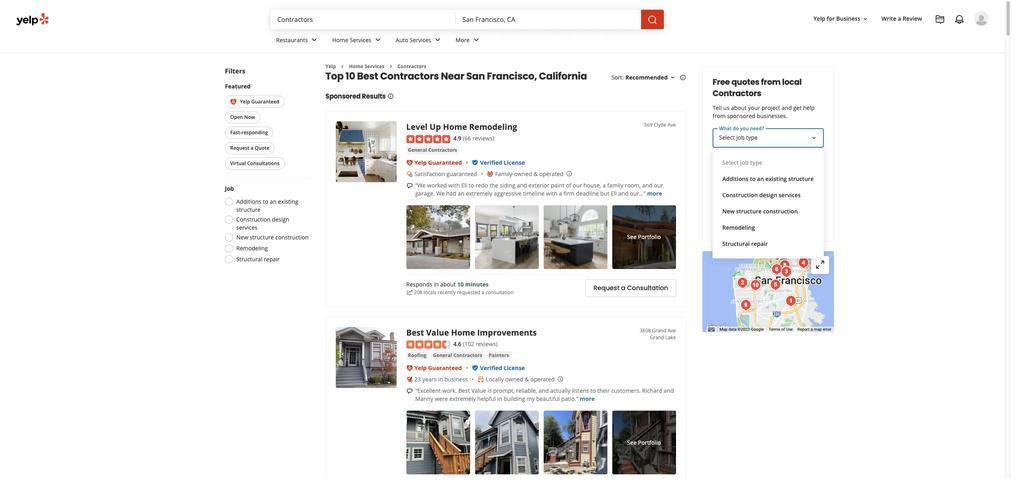 Task type: vqa. For each thing, say whether or not it's contained in the screenshot.
23 years in business
yes



Task type: locate. For each thing, give the bounding box(es) containing it.
you for need
[[745, 163, 755, 170]]

16 chevron down v2 image
[[670, 74, 676, 81]]

about inside tell us about your project and get help from sponsored businesses.
[[731, 104, 747, 112]]

0 vertical spatial general contractors
[[408, 147, 457, 154]]

0 horizontal spatial additions to an existing structure
[[236, 198, 298, 214]]

an inside option group
[[270, 198, 276, 206]]

when
[[719, 163, 735, 170]]

What do you need? field
[[713, 128, 824, 259]]

home up (102
[[451, 327, 475, 338]]

to left their
[[591, 387, 596, 395]]

license up 'family-'
[[504, 159, 525, 167]]

request inside request a quote button
[[230, 145, 249, 152]]

about for in
[[440, 281, 456, 289]]

in down 'prompt,'
[[498, 395, 503, 403]]

1 vertical spatial general
[[433, 352, 452, 359]]

none field near
[[463, 15, 635, 24]]

consultation
[[627, 284, 669, 293]]

and right richard
[[664, 387, 674, 395]]

0 vertical spatial repair
[[752, 240, 768, 248]]

16 info v2 image
[[680, 74, 687, 81], [388, 93, 394, 100]]

what do you need?
[[719, 125, 764, 132]]

home services inside business categories 'element'
[[332, 36, 372, 44]]

0 vertical spatial design
[[760, 191, 778, 199]]

2 see from the top
[[628, 439, 637, 447]]

1 vertical spatial see portfolio
[[628, 439, 661, 447]]

0 vertical spatial services
[[779, 191, 801, 199]]

general contractors down 4.6
[[433, 352, 483, 359]]

see
[[628, 233, 637, 241], [628, 439, 637, 447]]

guaranteed for level
[[428, 159, 462, 167]]

construction design services inside button
[[723, 191, 801, 199]]

24 chevron down v2 image right more
[[472, 35, 481, 45]]

more link right the our…"
[[648, 190, 663, 197]]

and down family-owned & operated
[[517, 182, 527, 189]]

responds
[[407, 281, 433, 289]]

4.9
[[454, 135, 462, 142]]

general contractors link
[[407, 146, 459, 154], [432, 352, 484, 360]]

verified license down 'painters' link
[[480, 365, 525, 372]]

virtual consultations button
[[225, 158, 285, 170]]

general for topmost general contractors link
[[408, 147, 427, 154]]

construction design services inside option group
[[236, 216, 289, 232]]

and down family
[[619, 190, 629, 197]]

grand left lake
[[650, 334, 665, 341]]

0 vertical spatial 16 verified v2 image
[[472, 160, 479, 166]]

1 verified license button from the top
[[480, 159, 525, 167]]

0 vertical spatial &
[[534, 170, 538, 178]]

operated up paint at the right
[[540, 170, 564, 178]]

structural
[[723, 240, 750, 248], [236, 256, 262, 263]]

2 ave from the top
[[668, 327, 676, 334]]

0 vertical spatial yelp guaranteed
[[240, 98, 279, 105]]

1 horizontal spatial existing
[[766, 175, 787, 183]]

yelp left for
[[814, 15, 826, 23]]

type
[[751, 159, 763, 167]]

1 our from the left
[[573, 182, 582, 189]]

locally
[[486, 376, 504, 384]]

in right years
[[438, 376, 443, 384]]

1 vertical spatial owned
[[506, 376, 524, 384]]

1 portfolio from the top
[[639, 233, 661, 241]]

1 vertical spatial license
[[504, 365, 525, 372]]

painters
[[489, 352, 509, 359]]

a left consultation
[[622, 284, 626, 293]]

recently
[[438, 289, 456, 296]]

a left firm
[[559, 190, 562, 197]]

16 years in business v2 image
[[407, 377, 413, 383]]

operated for best value home improvements
[[531, 376, 555, 384]]

0 vertical spatial new structure construction
[[723, 208, 798, 215]]

businesses.
[[757, 112, 788, 120]]

0 vertical spatial portfolio
[[639, 233, 661, 241]]

1 horizontal spatial eli
[[611, 190, 617, 197]]

construction inside button
[[723, 191, 758, 199]]

0 vertical spatial reviews)
[[473, 135, 495, 142]]

1 vertical spatial more
[[580, 395, 595, 403]]

0 vertical spatial existing
[[766, 175, 787, 183]]

with
[[449, 182, 460, 189], [546, 190, 558, 197]]

request a consultation
[[594, 284, 669, 293]]

years
[[423, 376, 437, 384]]

2 verified from the top
[[480, 365, 503, 372]]

2 none field from the left
[[463, 15, 635, 24]]

10 right "top"
[[346, 70, 355, 83]]

1 horizontal spatial general
[[433, 352, 452, 359]]

best for "excellent
[[459, 387, 470, 395]]

construction inside button
[[763, 208, 798, 215]]

with down paint at the right
[[546, 190, 558, 197]]

virtual
[[230, 160, 246, 167]]

an
[[757, 175, 764, 183], [458, 190, 465, 197], [270, 198, 276, 206]]

3 24 chevron down v2 image from the left
[[472, 35, 481, 45]]

general for general contractors link to the bottom
[[433, 352, 452, 359]]

1 horizontal spatial services
[[779, 191, 801, 199]]

existing
[[766, 175, 787, 183], [278, 198, 298, 206]]

top 10 best contractors near san francisco, california
[[326, 70, 587, 83]]

1 16 verified v2 image from the top
[[472, 160, 479, 166]]

24 chevron down v2 image inside more link
[[472, 35, 481, 45]]

contractors down the "4.9 star rating" image
[[429, 147, 457, 154]]

contractors up us
[[713, 88, 762, 99]]

16 verified v2 image up the 16 locally owned v2 image
[[472, 365, 479, 372]]

best
[[357, 70, 378, 83], [407, 327, 424, 338], [459, 387, 470, 395]]

1 24 chevron down v2 image from the left
[[310, 35, 319, 45]]

structural repair
[[723, 240, 768, 248], [236, 256, 280, 263]]

structural inside "button"
[[723, 240, 750, 248]]

contractors inside free quotes from local contractors
[[713, 88, 762, 99]]

0 vertical spatial ave
[[668, 122, 676, 129]]

extremely inside "excellent work. best value is prompt, reliable, and actually listens to their customers. richard and manny were extremely helpful in building my beautiful patio."
[[450, 395, 476, 403]]

& up 'exterior'
[[534, 170, 538, 178]]

operated
[[540, 170, 564, 178], [531, 376, 555, 384]]

an down need
[[757, 175, 764, 183]]

do for when
[[736, 163, 743, 170]]

16 speech v2 image for best value home improvements
[[407, 388, 413, 395]]

0 horizontal spatial new
[[236, 234, 248, 242]]

in up the locals
[[434, 281, 439, 289]]

ave
[[668, 122, 676, 129], [668, 327, 676, 334]]

restaurants link
[[270, 29, 326, 53]]

contractors
[[398, 63, 427, 70], [380, 70, 439, 83], [713, 88, 762, 99], [429, 147, 457, 154], [454, 352, 483, 359]]

more for level up home remodeling
[[648, 190, 663, 197]]

to inside "excellent work. best value is prompt, reliable, and actually listens to their customers. richard and manny were extremely helpful in building my beautiful patio."
[[591, 387, 596, 395]]

patio."
[[562, 395, 579, 403]]

write a review link
[[879, 12, 926, 26]]

do for what
[[733, 125, 739, 132]]

0 vertical spatial see portfolio link
[[613, 206, 676, 269]]

reviews) up painters
[[476, 340, 498, 348]]

additions to an existing structure button
[[719, 171, 818, 187]]

structural repair inside "button"
[[723, 240, 768, 248]]

best inside "excellent work. best value is prompt, reliable, and actually listens to their customers. richard and manny were extremely helpful in building my beautiful patio."
[[459, 387, 470, 395]]

eli down guaranteed
[[462, 182, 468, 189]]

about up sponsored
[[731, 104, 747, 112]]

0 vertical spatial see
[[628, 233, 637, 241]]

yelp guaranteed button
[[225, 95, 285, 108], [415, 159, 462, 167], [415, 365, 462, 372]]

guaranteed inside button
[[251, 98, 279, 105]]

1 horizontal spatial from
[[761, 76, 781, 88]]

with up had
[[449, 182, 460, 189]]

10
[[346, 70, 355, 83], [458, 281, 464, 289]]

request inside request a consultation button
[[594, 284, 620, 293]]

0 vertical spatial additions to an existing structure
[[723, 175, 814, 183]]

an right had
[[458, 190, 465, 197]]

info icon image
[[566, 171, 573, 177], [566, 171, 573, 177], [558, 376, 564, 383], [558, 376, 564, 383]]

verified for remodeling
[[480, 159, 503, 167]]

verified license
[[480, 159, 525, 167], [480, 365, 525, 372]]

1 horizontal spatial more link
[[648, 190, 663, 197]]

16 speech v2 image left "we
[[407, 183, 413, 189]]

1 horizontal spatial remodeling
[[469, 122, 518, 133]]

to down when do you need it?
[[750, 175, 756, 183]]

home services link for free quotes from local contractors
[[326, 29, 390, 53]]

verified license button down 'painters' link
[[480, 365, 525, 372]]

option group
[[222, 185, 309, 266]]

guaranteed up now
[[251, 98, 279, 105]]

ave right clyde
[[668, 122, 676, 129]]

0 horizontal spatial more
[[580, 395, 595, 403]]

2 license from the top
[[504, 365, 525, 372]]

verified up 16 family owned v2 icon
[[480, 159, 503, 167]]

extremely inside "we worked with eli to redo the siding and exterior paint of our house, a family room, and our garage. we had an extremely aggressive timeline with a firm deadline but eli and our…"
[[466, 190, 493, 197]]

general contractors for general contractors button related to general contractors link to the bottom
[[433, 352, 483, 359]]

1 vertical spatial services
[[236, 224, 257, 232]]

0 vertical spatial operated
[[540, 170, 564, 178]]

0 vertical spatial general contractors button
[[407, 146, 459, 154]]

structural repair inside option group
[[236, 256, 280, 263]]

free quotes from local contractors
[[713, 76, 802, 99]]

1 vertical spatial 16 verified v2 image
[[472, 365, 479, 372]]

16 trending v2 image
[[407, 290, 413, 296]]

to down consultations
[[263, 198, 268, 206]]

and inside tell us about your project and get help from sponsored businesses.
[[782, 104, 792, 112]]

satisfaction
[[415, 170, 445, 178]]

best up 4.6 star rating image
[[407, 327, 424, 338]]

1 vertical spatial verified license
[[480, 365, 525, 372]]

0 horizontal spatial our
[[573, 182, 582, 189]]

house,
[[584, 182, 602, 189]]

ave for 3608 grand ave grand lake
[[668, 327, 676, 334]]

guaranteed
[[251, 98, 279, 105], [428, 159, 462, 167], [428, 365, 462, 372]]

yelp inside button
[[814, 15, 826, 23]]

to left redo
[[469, 182, 475, 189]]

tell
[[713, 104, 722, 112]]

1 16 speech v2 image from the top
[[407, 183, 413, 189]]

about up recently at bottom left
[[440, 281, 456, 289]]

2 verified license from the top
[[480, 365, 525, 372]]

yelp guaranteed
[[240, 98, 279, 105], [415, 159, 462, 167], [415, 365, 462, 372]]

1 horizontal spatial none field
[[463, 15, 635, 24]]

request for request a consultation
[[594, 284, 620, 293]]

16 info v2 image right results
[[388, 93, 394, 100]]

repair inside "button"
[[752, 240, 768, 248]]

construction inside option group
[[236, 216, 270, 224]]

business
[[837, 15, 861, 23]]

locals
[[424, 289, 437, 296]]

2 horizontal spatial best
[[459, 387, 470, 395]]

yelp for business button
[[811, 12, 872, 26]]

0 horizontal spatial none field
[[278, 15, 450, 24]]

general contractors button down 4.6
[[432, 352, 484, 360]]

home services down "find" field
[[332, 36, 372, 44]]

construction
[[763, 208, 798, 215], [275, 234, 309, 242]]

yelp right 16 yelp guaranteed v2 icon
[[240, 98, 250, 105]]

general contractors down the "4.9 star rating" image
[[408, 147, 457, 154]]

additions to an existing structure
[[723, 175, 814, 183], [236, 198, 298, 214]]

1 horizontal spatial &
[[534, 170, 538, 178]]

&
[[534, 170, 538, 178], [525, 376, 529, 384]]

1 vertical spatial design
[[272, 216, 289, 224]]

2 verified license button from the top
[[480, 365, 525, 372]]

new structure construction inside option group
[[236, 234, 309, 242]]

1 vertical spatial 10
[[458, 281, 464, 289]]

16 speech v2 image
[[407, 183, 413, 189], [407, 388, 413, 395]]

from left local
[[761, 76, 781, 88]]

0 horizontal spatial new structure construction
[[236, 234, 309, 242]]

0 horizontal spatial structural repair
[[236, 256, 280, 263]]

license
[[504, 159, 525, 167], [504, 365, 525, 372]]

1 vertical spatial see portfolio link
[[613, 411, 676, 475]]

1 vertical spatial yelp guaranteed button
[[415, 159, 462, 167]]

more link down listens
[[580, 395, 595, 403]]

general contractors button
[[407, 146, 459, 154], [432, 352, 484, 360]]

remodeling inside button
[[723, 224, 755, 232]]

0 horizontal spatial from
[[713, 112, 726, 120]]

0 vertical spatial about
[[731, 104, 747, 112]]

1 horizontal spatial about
[[731, 104, 747, 112]]

more for best value home improvements
[[580, 395, 595, 403]]

yelp
[[814, 15, 826, 23], [326, 63, 336, 70], [240, 98, 250, 105], [415, 159, 427, 167], [415, 365, 427, 372]]

locally owned & operated
[[486, 376, 555, 384]]

0 horizontal spatial design
[[272, 216, 289, 224]]

none field "find"
[[278, 15, 450, 24]]

yelp guaranteed button up now
[[225, 95, 285, 108]]

2 24 chevron down v2 image from the left
[[433, 35, 443, 45]]

started
[[763, 218, 787, 227]]

general contractors button down the "4.9 star rating" image
[[407, 146, 459, 154]]

home services
[[332, 36, 372, 44], [349, 63, 385, 70]]

2 vertical spatial yelp guaranteed button
[[415, 365, 462, 372]]

value left the is on the bottom of page
[[472, 387, 486, 395]]

  text field
[[713, 185, 824, 205]]

get
[[794, 104, 802, 112]]

24 chevron down v2 image for restaurants
[[310, 35, 319, 45]]

0 vertical spatial value
[[426, 327, 449, 338]]

2 vertical spatial yelp guaranteed
[[415, 365, 462, 372]]

1 horizontal spatial additions to an existing structure
[[723, 175, 814, 183]]

a inside group
[[251, 145, 253, 152]]

general down the "4.9 star rating" image
[[408, 147, 427, 154]]

2 16 speech v2 image from the top
[[407, 388, 413, 395]]

additions
[[723, 175, 749, 183], [236, 198, 261, 206]]

1 ave from the top
[[668, 122, 676, 129]]

None search field
[[271, 10, 666, 29]]

1 vertical spatial see
[[628, 439, 637, 447]]

0 vertical spatial 16 speech v2 image
[[407, 183, 413, 189]]

yelp guaranteed for best
[[415, 365, 462, 372]]

existing inside additions to an existing structure button
[[766, 175, 787, 183]]

extremely down work.
[[450, 395, 476, 403]]

16 verified v2 image
[[472, 160, 479, 166], [472, 365, 479, 372]]

general contractors link down the "4.9 star rating" image
[[407, 146, 459, 154]]

2 vertical spatial remodeling
[[236, 245, 268, 253]]

siding
[[500, 182, 516, 189]]

contractors down auto services link at the top of the page
[[380, 70, 439, 83]]

verified up locally
[[480, 365, 503, 372]]

building
[[504, 395, 525, 403]]

yelp guaranteed up now
[[240, 98, 279, 105]]

16 info v2 image right 16 chevron down v2 icon
[[680, 74, 687, 81]]

1 vertical spatial verified
[[480, 365, 503, 372]]

0 horizontal spatial request
[[230, 145, 249, 152]]

license up locally owned & operated
[[504, 365, 525, 372]]

general contractors
[[408, 147, 457, 154], [433, 352, 483, 359]]

0 horizontal spatial structural
[[236, 256, 262, 263]]

guaranteed up satisfaction guaranteed
[[428, 159, 462, 167]]

best for top
[[357, 70, 378, 83]]

ave inside 3608 grand ave grand lake
[[668, 327, 676, 334]]

ave for 569 clyde ave
[[668, 122, 676, 129]]

new structure construction inside button
[[723, 208, 798, 215]]

24 chevron down v2 image right the restaurants
[[310, 35, 319, 45]]

a left quote
[[251, 145, 253, 152]]

home right 16 chevron right v2 image
[[349, 63, 364, 70]]

1 vertical spatial guaranteed
[[428, 159, 462, 167]]

24 chevron down v2 image inside auto services link
[[433, 35, 443, 45]]

yelp guaranteed button for level
[[415, 159, 462, 167]]

1 verified from the top
[[480, 159, 503, 167]]

24 chevron down v2 image
[[310, 35, 319, 45], [433, 35, 443, 45], [472, 35, 481, 45]]

yelp guaranteed button up 23 years in business
[[415, 365, 462, 372]]

best up results
[[357, 70, 378, 83]]

4.6 (102 reviews)
[[454, 340, 498, 348]]

iconyelpguaranteedbadgesmall image
[[407, 160, 413, 166], [407, 160, 413, 166], [407, 365, 413, 372], [407, 365, 413, 372]]

2 see portfolio link from the top
[[613, 411, 676, 475]]

fast-
[[230, 129, 241, 136]]

1 horizontal spatial construction design services
[[723, 191, 801, 199]]

more right the our…"
[[648, 190, 663, 197]]

1 license from the top
[[504, 159, 525, 167]]

1 vertical spatial structural
[[236, 256, 262, 263]]

yelp inside button
[[240, 98, 250, 105]]

1 vertical spatial remodeling
[[723, 224, 755, 232]]

1 vertical spatial about
[[440, 281, 456, 289]]

extremely
[[466, 190, 493, 197], [450, 395, 476, 403]]

1 vertical spatial construction
[[236, 216, 270, 224]]

0 vertical spatial an
[[757, 175, 764, 183]]

license for best value home improvements
[[504, 365, 525, 372]]

option group containing job
[[222, 185, 309, 266]]

None field
[[278, 15, 450, 24], [463, 15, 635, 24]]

verified license up 'family-'
[[480, 159, 525, 167]]

additions down when
[[723, 175, 749, 183]]

0 vertical spatial extremely
[[466, 190, 493, 197]]

additions down virtual consultations button
[[236, 198, 261, 206]]

eli down family
[[611, 190, 617, 197]]

home services right 16 chevron right v2 image
[[349, 63, 385, 70]]

owned for level up home remodeling
[[514, 170, 533, 178]]

(102
[[463, 340, 475, 348]]

services left 24 chevron down v2 icon
[[350, 36, 372, 44]]

best value home improvements
[[407, 327, 537, 338]]

filters
[[225, 67, 245, 76]]

1 vertical spatial &
[[525, 376, 529, 384]]

beautiful
[[537, 395, 560, 403]]

an inside "we worked with eli to redo the siding and exterior paint of our house, a family room, and our garage. we had an extremely aggressive timeline with a firm deadline but eli and our…"
[[458, 190, 465, 197]]

& for level up home remodeling
[[534, 170, 538, 178]]

"we worked with eli to redo the siding and exterior paint of our house, a family room, and our garage. we had an extremely aggressive timeline with a firm deadline but eli and our…"
[[415, 182, 664, 197]]

0 vertical spatial license
[[504, 159, 525, 167]]

1 vertical spatial construction design services
[[236, 216, 289, 232]]

a up "but" at the top right of page
[[603, 182, 606, 189]]

10 up the 208 locals recently requested a consultation
[[458, 281, 464, 289]]

24 chevron down v2 image inside restaurants link
[[310, 35, 319, 45]]

& up reliable,
[[525, 376, 529, 384]]

do right what
[[733, 125, 739, 132]]

1 vertical spatial 16 speech v2 image
[[407, 388, 413, 395]]

verified license for remodeling
[[480, 159, 525, 167]]

16 chevron right v2 image
[[388, 63, 394, 70]]

a
[[899, 15, 902, 23], [251, 145, 253, 152], [603, 182, 606, 189], [559, 190, 562, 197], [622, 284, 626, 293], [482, 289, 485, 296]]

16 chevron down v2 image
[[863, 16, 869, 22]]

1 vertical spatial extremely
[[450, 395, 476, 403]]

to inside option group
[[263, 198, 268, 206]]

from inside tell us about your project and get help from sponsored businesses.
[[713, 112, 726, 120]]

0 horizontal spatial value
[[426, 327, 449, 338]]

operated up "excellent work. best value is prompt, reliable, and actually listens to their customers. richard and manny were extremely helpful in building my beautiful patio."
[[531, 376, 555, 384]]

1 vertical spatial value
[[472, 387, 486, 395]]

select job type button
[[719, 155, 818, 171]]

search image
[[648, 15, 658, 25]]

yelp guaranteed up satisfaction guaranteed
[[415, 159, 462, 167]]

1 horizontal spatial 24 chevron down v2 image
[[433, 35, 443, 45]]

contractors right 16 chevron right v2 icon in the left top of the page
[[398, 63, 427, 70]]

more
[[648, 190, 663, 197], [580, 395, 595, 403]]

yelp up satisfaction
[[415, 159, 427, 167]]

2 vertical spatial best
[[459, 387, 470, 395]]

16 speech v2 image down 16 years in business v2 image
[[407, 388, 413, 395]]

1 horizontal spatial our
[[654, 182, 664, 189]]

0 horizontal spatial more link
[[580, 395, 595, 403]]

1 vertical spatial construction
[[275, 234, 309, 242]]

2 16 verified v2 image from the top
[[472, 365, 479, 372]]

an inside button
[[757, 175, 764, 183]]

0 horizontal spatial services
[[236, 224, 257, 232]]

1 verified license from the top
[[480, 159, 525, 167]]

more link
[[449, 29, 488, 53]]

general contractors button for topmost general contractors link
[[407, 146, 459, 154]]

do right when
[[736, 163, 743, 170]]

24 chevron down v2 image
[[373, 35, 383, 45]]

services inside option group
[[236, 224, 257, 232]]

1 see from the top
[[628, 233, 637, 241]]

and left get
[[782, 104, 792, 112]]

0 horizontal spatial eli
[[462, 182, 468, 189]]

general down 4.6 star rating image
[[433, 352, 452, 359]]

near
[[441, 70, 465, 83]]

more
[[456, 36, 470, 44]]

verified license for improvements
[[480, 365, 525, 372]]

1 vertical spatial home services link
[[349, 63, 385, 70]]

home services link right 16 chevron right v2 image
[[349, 63, 385, 70]]

1 vertical spatial an
[[458, 190, 465, 197]]

open now button
[[225, 112, 260, 124]]

owned up siding
[[514, 170, 533, 178]]

of
[[566, 182, 572, 189]]

roofing
[[408, 352, 427, 359]]

1 horizontal spatial structural
[[723, 240, 750, 248]]

1 vertical spatial request
[[594, 284, 620, 293]]

more down listens
[[580, 395, 595, 403]]

verified license button up 'family-'
[[480, 159, 525, 167]]

new inside option group
[[236, 234, 248, 242]]

additions inside button
[[723, 175, 749, 183]]

0 vertical spatial general
[[408, 147, 427, 154]]

yelp guaranteed up 23 years in business
[[415, 365, 462, 372]]

1 none field from the left
[[278, 15, 450, 24]]

from down tell
[[713, 112, 726, 120]]

our right the room,
[[654, 182, 664, 189]]

lake
[[666, 334, 676, 341]]

ave right 3608
[[668, 327, 676, 334]]

do
[[733, 125, 739, 132], [736, 163, 743, 170]]

1 horizontal spatial construction
[[763, 208, 798, 215]]

1 vertical spatial from
[[713, 112, 726, 120]]

best down business
[[459, 387, 470, 395]]

sort:
[[612, 74, 624, 81]]

0 vertical spatial with
[[449, 182, 460, 189]]

1 vertical spatial ave
[[668, 327, 676, 334]]

1 horizontal spatial structural repair
[[723, 240, 768, 248]]

0 vertical spatial do
[[733, 125, 739, 132]]

yelp guaranteed for level
[[415, 159, 462, 167]]



Task type: describe. For each thing, give the bounding box(es) containing it.
sponsored results
[[326, 92, 386, 101]]

paint
[[551, 182, 565, 189]]

is
[[488, 387, 492, 395]]

clyde
[[654, 122, 667, 129]]

yelp guaranteed inside yelp guaranteed button
[[240, 98, 279, 105]]

customers.
[[612, 387, 641, 395]]

featured group
[[223, 82, 309, 172]]

verified license button for improvements
[[480, 365, 525, 372]]

2 see portfolio from the top
[[628, 439, 661, 447]]

2 portfolio from the top
[[639, 439, 661, 447]]

208
[[414, 289, 423, 296]]

responds in about 10 minutes
[[407, 281, 489, 289]]

notifications image
[[955, 15, 965, 24]]

sponsored
[[326, 92, 361, 101]]

24 chevron down v2 image for more
[[472, 35, 481, 45]]

projects image
[[936, 15, 946, 24]]

verified license button for remodeling
[[480, 159, 525, 167]]

up
[[430, 122, 441, 133]]

request a quote button
[[225, 142, 275, 155]]

guaranteed for best
[[428, 365, 462, 372]]

16 speech v2 image for level up home remodeling
[[407, 183, 413, 189]]

4.9 star rating image
[[407, 135, 450, 143]]

improvements
[[478, 327, 537, 338]]

208 locals recently requested a consultation
[[414, 289, 514, 296]]

4.6 star rating image
[[407, 341, 450, 349]]

design inside option group
[[272, 216, 289, 224]]

and up beautiful
[[539, 387, 549, 395]]

general contractors for general contractors button for topmost general contractors link
[[408, 147, 457, 154]]

level up home remodeling
[[407, 122, 518, 133]]

family-owned & operated
[[496, 170, 564, 178]]

get started
[[751, 218, 787, 227]]

existing inside option group
[[278, 198, 298, 206]]

about for us
[[731, 104, 747, 112]]

design inside button
[[760, 191, 778, 199]]

quotes
[[732, 76, 760, 88]]

level
[[407, 122, 428, 133]]

zip
[[735, 191, 743, 199]]

auto services
[[396, 36, 432, 44]]

contractors link
[[398, 63, 427, 70]]

(66
[[463, 135, 471, 142]]

but
[[601, 190, 610, 197]]

consultation
[[486, 289, 514, 296]]

569
[[645, 122, 653, 129]]

16 verified v2 image for improvements
[[472, 365, 479, 372]]

1 horizontal spatial 10
[[458, 281, 464, 289]]

0 vertical spatial 16 info v2 image
[[680, 74, 687, 81]]

our…"
[[630, 190, 646, 197]]

0 vertical spatial general contractors link
[[407, 146, 459, 154]]

and up the our…"
[[643, 182, 653, 189]]

0 vertical spatial remodeling
[[469, 122, 518, 133]]

from inside free quotes from local contractors
[[761, 76, 781, 88]]

1 vertical spatial home services
[[349, 63, 385, 70]]

more link for level up home remodeling
[[648, 190, 663, 197]]

"we
[[415, 182, 426, 189]]

restaurants
[[276, 36, 308, 44]]

home services link for sort:
[[349, 63, 385, 70]]

1 see portfolio from the top
[[628, 233, 661, 241]]

to inside "we worked with eli to redo the siding and exterior paint of our house, a family room, and our garage. we had an extremely aggressive timeline with a firm deadline but eli and our…"
[[469, 182, 475, 189]]

open now
[[230, 114, 255, 121]]

yelp guaranteed button for best
[[415, 365, 462, 372]]

repair inside option group
[[264, 256, 280, 263]]

0 vertical spatial eli
[[462, 182, 468, 189]]

1 see portfolio link from the top
[[613, 206, 676, 269]]

contractors down (102
[[454, 352, 483, 359]]

& for best value home improvements
[[525, 376, 529, 384]]

additions inside option group
[[236, 198, 261, 206]]

review
[[903, 15, 923, 23]]

family
[[608, 182, 624, 189]]

job
[[225, 185, 234, 193]]

23 years in business
[[415, 376, 468, 384]]

reviews) for improvements
[[476, 340, 498, 348]]

recommended
[[626, 74, 668, 81]]

yelp up 23
[[415, 365, 427, 372]]

need
[[756, 163, 769, 170]]

your
[[748, 104, 760, 112]]

new structure construction button
[[719, 204, 818, 220]]

Find text field
[[278, 15, 450, 24]]

1 vertical spatial 16 info v2 image
[[388, 93, 394, 100]]

1 vertical spatial in
[[438, 376, 443, 384]]

guaranteed
[[447, 170, 477, 178]]

16 satisfactions guaranteed v2 image
[[407, 171, 413, 177]]

room,
[[625, 182, 641, 189]]

maria w. image
[[975, 11, 989, 26]]

1 vertical spatial eli
[[611, 190, 617, 197]]

grand right 3608
[[653, 327, 667, 334]]

manny
[[415, 395, 434, 403]]

more link for best value home improvements
[[580, 395, 595, 403]]

16 verified v2 image for remodeling
[[472, 160, 479, 166]]

my
[[527, 395, 535, 403]]

now
[[244, 114, 255, 121]]

construction design services button
[[719, 187, 818, 204]]

you for need?
[[740, 125, 749, 132]]

request for request a quote
[[230, 145, 249, 152]]

16 locally owned v2 image
[[478, 377, 485, 383]]

code
[[745, 191, 758, 199]]

general contractors button for general contractors link to the bottom
[[432, 352, 484, 360]]

quote
[[255, 145, 269, 152]]

0 horizontal spatial remodeling
[[236, 245, 268, 253]]

business
[[445, 376, 468, 384]]

24 chevron down v2 image for auto services
[[433, 35, 443, 45]]

request a quote
[[230, 145, 269, 152]]

yelp left 16 chevron right v2 image
[[326, 63, 336, 70]]

value inside "excellent work. best value is prompt, reliable, and actually listens to their customers. richard and manny were extremely helpful in building my beautiful patio."
[[472, 387, 486, 395]]

23
[[415, 376, 421, 384]]

redo
[[476, 182, 488, 189]]

additions to an existing structure inside button
[[723, 175, 814, 183]]

to inside button
[[750, 175, 756, 183]]

a down minutes
[[482, 289, 485, 296]]

3608 grand ave grand lake
[[640, 327, 676, 341]]

free
[[713, 76, 730, 88]]

remodeling button
[[719, 220, 818, 236]]

firm
[[564, 190, 575, 197]]

reviews) for remodeling
[[473, 135, 495, 142]]

auto services link
[[390, 29, 449, 53]]

auto
[[396, 36, 409, 44]]

fast-responding button
[[225, 127, 273, 139]]

tell us about your project and get help from sponsored businesses.
[[713, 104, 815, 120]]

verified for improvements
[[480, 365, 503, 372]]

in inside "excellent work. best value is prompt, reliable, and actually listens to their customers. richard and manny were extremely helpful in building my beautiful patio."
[[498, 395, 503, 403]]

services left 16 chevron right v2 icon in the left top of the page
[[365, 63, 385, 70]]

services for 24 chevron down v2 icon
[[350, 36, 372, 44]]

0 horizontal spatial with
[[449, 182, 460, 189]]

1 horizontal spatial with
[[546, 190, 558, 197]]

0 vertical spatial in
[[434, 281, 439, 289]]

1 vertical spatial general contractors link
[[432, 352, 484, 360]]

timeline
[[524, 190, 545, 197]]

services for 24 chevron down v2 image within the auto services link
[[410, 36, 432, 44]]

home inside business categories 'element'
[[332, 36, 349, 44]]

"excellent
[[415, 387, 441, 395]]

1 vertical spatial best
[[407, 327, 424, 338]]

user actions element
[[808, 10, 1001, 60]]

construction inside option group
[[275, 234, 309, 242]]

satisfaction guaranteed
[[415, 170, 477, 178]]

16 yelp guaranteed v2 image
[[230, 99, 237, 105]]

richard
[[643, 387, 663, 395]]

home up 4.9
[[443, 122, 467, 133]]

the
[[490, 182, 499, 189]]

painters link
[[487, 352, 511, 360]]

yelp for business
[[814, 15, 861, 23]]

us
[[724, 104, 730, 112]]

helpful
[[478, 395, 496, 403]]

yelp link
[[326, 63, 336, 70]]

requested
[[457, 289, 481, 296]]

services inside button
[[779, 191, 801, 199]]

Near text field
[[463, 15, 635, 24]]

business categories element
[[270, 29, 989, 53]]

select
[[723, 159, 739, 167]]

structural repair button
[[719, 236, 818, 252]]

fast-responding
[[230, 129, 268, 136]]

0 vertical spatial 10
[[346, 70, 355, 83]]

roofing button
[[407, 352, 428, 360]]

a right write
[[899, 15, 902, 23]]

new inside button
[[723, 208, 735, 215]]

license for level up home remodeling
[[504, 159, 525, 167]]

16 chevron right v2 image
[[339, 63, 346, 70]]

what
[[719, 125, 732, 132]]

0 vertical spatial yelp guaranteed button
[[225, 95, 285, 108]]

were
[[435, 395, 448, 403]]

4.6
[[454, 340, 462, 348]]

get started button
[[713, 214, 824, 232]]

recommended button
[[626, 74, 676, 81]]

owned for best value home improvements
[[506, 376, 524, 384]]

we
[[437, 190, 445, 197]]

california
[[539, 70, 587, 83]]

16 family owned v2 image
[[487, 171, 494, 177]]

operated for level up home remodeling
[[540, 170, 564, 178]]

2 our from the left
[[654, 182, 664, 189]]

worked
[[427, 182, 447, 189]]

additions to an existing structure inside option group
[[236, 198, 298, 214]]

francisco,
[[487, 70, 537, 83]]



